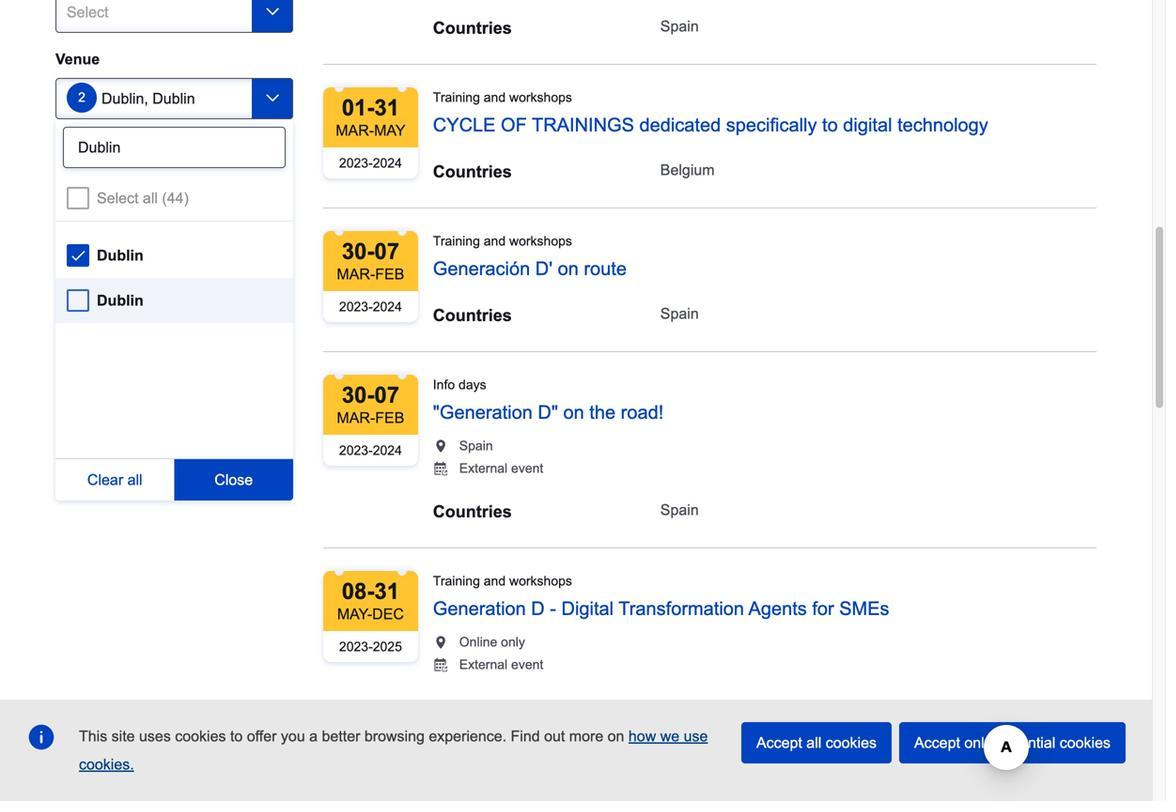 Task type: describe. For each thing, give the bounding box(es) containing it.
digital
[[843, 115, 892, 135]]

of
[[501, 115, 527, 135]]

this
[[79, 728, 107, 745]]

2
[[78, 90, 85, 105]]

specifically
[[726, 115, 817, 135]]

may
[[374, 122, 406, 139]]

1 vertical spatial to
[[230, 728, 243, 745]]

30- for generación d' on route
[[342, 239, 374, 264]]

cycle of trainings dedicated specifically to digital technology link
[[433, 115, 989, 135]]

12
[[74, 263, 89, 278]]

generación
[[433, 258, 530, 279]]

close
[[215, 472, 253, 489]]

event for 31
[[511, 658, 544, 672]]

training for 08-31
[[433, 574, 480, 589]]

2023- for generación d' on route
[[339, 300, 373, 314]]

07 for "generation d" on the road!
[[374, 383, 400, 408]]

only for online
[[501, 635, 525, 650]]

xs image for spain
[[433, 439, 448, 454]]

only for accept
[[965, 735, 992, 752]]

digital
[[562, 599, 614, 619]]

this site uses cookies to offer you a better browsing experience. find out more on
[[79, 728, 629, 745]]

belgium
[[661, 162, 715, 178]]

2023- for "generation d" on the road!
[[339, 444, 373, 458]]

30- for "generation d" on the road!
[[342, 383, 374, 408]]

better
[[322, 728, 360, 745]]

workshops for 30-07
[[509, 234, 572, 248]]

days
[[459, 378, 486, 392]]

mar- for "generation
[[337, 410, 375, 427]]

generation d - digital transformation agents for smes
[[433, 599, 890, 619]]

info
[[433, 378, 455, 392]]

2025
[[373, 640, 402, 655]]

31 for 01-
[[374, 95, 400, 120]]

training and workshops for 01-31
[[433, 90, 572, 105]]

30-07 mar-feb for generación
[[337, 239, 405, 283]]

2023-2024 for cycle of trainings dedicated specifically to digital technology
[[339, 156, 402, 170]]

accept all cookies link
[[742, 723, 892, 764]]

2023- for cycle of trainings dedicated specifically to digital technology
[[339, 156, 373, 170]]

cookies for accept
[[1060, 735, 1111, 752]]

how we use cookies.
[[79, 728, 708, 774]]

all for select
[[143, 190, 158, 207]]

cycle of trainings dedicated specifically to digital technology
[[433, 115, 989, 135]]

training and workshops for 08-31
[[433, 574, 572, 589]]

accept only essential cookies
[[915, 735, 1111, 752]]

we
[[660, 728, 680, 745]]

cookies.
[[79, 757, 134, 774]]

all for accept
[[807, 735, 822, 752]]

select
[[97, 190, 139, 207]]

2023- for generation d - digital transformation agents for smes
[[339, 640, 373, 655]]

venue
[[55, 51, 100, 68]]

site
[[112, 728, 135, 745]]

clear all
[[87, 472, 142, 489]]

external for 30-07
[[459, 461, 508, 476]]

technology
[[898, 115, 989, 135]]

close button
[[174, 459, 293, 501]]

generación d' on route
[[433, 258, 627, 279]]

mar- for generación
[[337, 266, 375, 283]]

01-31 mar-may
[[336, 95, 406, 139]]

external event for 30-07
[[459, 461, 544, 476]]

smes
[[840, 599, 890, 619]]

experience.
[[429, 728, 507, 745]]

training for 01-31
[[433, 90, 480, 105]]

clear
[[87, 472, 123, 489]]

2024 for generación
[[373, 300, 402, 314]]

uses
[[139, 728, 171, 745]]

on for route
[[558, 258, 579, 279]]

type
[[106, 137, 137, 154]]

Filter results search field
[[63, 127, 286, 168]]

1 dublin from the top
[[97, 247, 144, 264]]

on for the
[[563, 402, 584, 423]]

use
[[684, 728, 708, 745]]

2024 for cycle
[[373, 156, 402, 170]]

info days
[[433, 378, 486, 392]]

01-
[[342, 95, 374, 120]]

workshops for 08-31
[[509, 574, 572, 589]]

dedicated
[[640, 115, 721, 135]]

accept all cookies
[[757, 735, 877, 752]]

all for clear
[[127, 472, 142, 489]]

more
[[569, 728, 604, 745]]

select all (44)
[[97, 190, 189, 207]]

a
[[309, 728, 318, 745]]

accept only essential cookies link
[[899, 723, 1126, 764]]

external event for 08-31
[[459, 658, 544, 672]]

training and workshops for 30-07
[[433, 234, 572, 248]]

mar- for cycle
[[336, 122, 374, 139]]

"generation d" on the road!
[[433, 402, 664, 423]]

accept for accept all cookies
[[757, 735, 803, 752]]

(44)
[[162, 190, 189, 207]]

essential
[[996, 735, 1056, 752]]



Task type: vqa. For each thing, say whether or not it's contained in the screenshot.
search button at left top
no



Task type: locate. For each thing, give the bounding box(es) containing it.
d'
[[535, 258, 553, 279]]

accept right use
[[757, 735, 803, 752]]

feb
[[375, 266, 405, 283], [375, 410, 405, 427]]

and up 'of' on the left top of the page
[[484, 90, 506, 105]]

1 vertical spatial dublin
[[97, 292, 144, 309]]

1 external event from the top
[[459, 461, 544, 476]]

3 training from the top
[[433, 574, 480, 589]]

feb left "generation
[[375, 410, 405, 427]]

and for 01-31
[[484, 90, 506, 105]]

2 vertical spatial training and workshops
[[433, 574, 572, 589]]

0 vertical spatial workshops
[[509, 90, 572, 105]]

training and workshops up the generation
[[433, 574, 572, 589]]

2 xs image from the top
[[433, 658, 448, 673]]

external for 08-31
[[459, 658, 508, 672]]

and
[[484, 90, 506, 105], [484, 234, 506, 248], [484, 574, 506, 589]]

0 vertical spatial external event
[[459, 461, 544, 476]]

31
[[374, 95, 400, 120], [374, 579, 400, 604]]

generation
[[433, 599, 526, 619]]

accept
[[757, 735, 803, 752], [915, 735, 960, 752]]

trainings
[[532, 115, 634, 135]]

training and workshops
[[433, 90, 572, 105], [433, 234, 572, 248], [433, 574, 572, 589]]

1 31 from the top
[[374, 95, 400, 120]]

1 vertical spatial 30-
[[342, 383, 374, 408]]

07
[[374, 239, 400, 264], [374, 383, 400, 408]]

d"
[[538, 402, 558, 423]]

0 vertical spatial training
[[433, 90, 480, 105]]

31 up may
[[374, 95, 400, 120]]

event for 07
[[511, 461, 544, 476]]

2 feb from the top
[[375, 410, 405, 427]]

2 xs image from the top
[[433, 461, 448, 476]]

Select text field
[[55, 0, 293, 33]]

2 2024 from the top
[[373, 300, 402, 314]]

training and workshops up generación
[[433, 234, 572, 248]]

2023-2025
[[339, 640, 402, 655]]

only down the generation
[[501, 635, 525, 650]]

3 2023- from the top
[[339, 444, 373, 458]]

1 accept from the left
[[757, 735, 803, 752]]

clear all button
[[55, 459, 174, 501]]

xs image
[[433, 439, 448, 454], [433, 461, 448, 476]]

2 vertical spatial training
[[433, 574, 480, 589]]

1
[[78, 177, 85, 191]]

0 horizontal spatial to
[[230, 728, 243, 745]]

training and workshops up 'of' on the left top of the page
[[433, 90, 572, 105]]

0 vertical spatial on
[[558, 258, 579, 279]]

0 vertical spatial 30-07 mar-feb
[[337, 239, 405, 283]]

accept left essential
[[915, 735, 960, 752]]

2 external event from the top
[[459, 658, 544, 672]]

3 2023-2024 from the top
[[339, 444, 402, 458]]

road!
[[621, 402, 664, 423]]

2 vertical spatial workshops
[[509, 574, 572, 589]]

out
[[544, 728, 565, 745]]

2023-2024 for generación d' on route
[[339, 300, 402, 314]]

online only
[[459, 635, 525, 650]]

1 vertical spatial event
[[511, 658, 544, 672]]

2 31 from the top
[[374, 579, 400, 604]]

0 vertical spatial external
[[459, 461, 508, 476]]

external event down online only
[[459, 658, 544, 672]]

0 vertical spatial dublin
[[97, 247, 144, 264]]

1 workshops from the top
[[509, 90, 572, 105]]

on right the d'
[[558, 258, 579, 279]]

0 vertical spatial online
[[55, 137, 102, 154]]

1 vertical spatial external event
[[459, 658, 544, 672]]

1 vertical spatial workshops
[[509, 234, 572, 248]]

1 event from the top
[[511, 461, 544, 476]]

offer
[[247, 728, 277, 745]]

1 vertical spatial 31
[[374, 579, 400, 604]]

and up the generation
[[484, 574, 506, 589]]

2 training and workshops from the top
[[433, 234, 572, 248]]

cookies
[[175, 728, 226, 745], [826, 735, 877, 752], [1060, 735, 1111, 752]]

training for 30-07
[[433, 234, 480, 248]]

1 30-07 mar-feb from the top
[[337, 239, 405, 283]]

on right the d"
[[563, 402, 584, 423]]

0 vertical spatial xs image
[[433, 635, 448, 650]]

31 up dec
[[374, 579, 400, 604]]

"generation
[[433, 402, 533, 423]]

0 horizontal spatial online
[[55, 137, 102, 154]]

2 training from the top
[[433, 234, 480, 248]]

only left essential
[[965, 735, 992, 752]]

1 vertical spatial 2023-2024
[[339, 300, 402, 314]]

generation d - digital transformation agents for smes link
[[433, 599, 890, 619]]

1 feb from the top
[[375, 266, 405, 283]]

to left offer
[[230, 728, 243, 745]]

1 vertical spatial and
[[484, 234, 506, 248]]

"generation d" on the road! link
[[433, 402, 664, 423]]

0 vertical spatial event
[[511, 461, 544, 476]]

4 2023- from the top
[[339, 640, 373, 655]]

0 vertical spatial training and workshops
[[433, 90, 572, 105]]

the
[[590, 402, 616, 423]]

countries
[[433, 18, 512, 37], [433, 162, 512, 181], [55, 224, 126, 240], [433, 306, 512, 325], [433, 502, 512, 522], [433, 699, 512, 718]]

1 training and workshops from the top
[[433, 90, 572, 105]]

1 vertical spatial on
[[563, 402, 584, 423]]

workshops up the d'
[[509, 234, 572, 248]]

2 horizontal spatial cookies
[[1060, 735, 1111, 752]]

online
[[55, 137, 102, 154], [459, 635, 497, 650]]

0 vertical spatial 31
[[374, 95, 400, 120]]

mar- inside 01-31 mar-may
[[336, 122, 374, 139]]

0 vertical spatial 30-
[[342, 239, 374, 264]]

0 vertical spatial 2023-2024
[[339, 156, 402, 170]]

spain
[[661, 18, 699, 35], [661, 305, 699, 322], [459, 439, 493, 453], [661, 502, 699, 519], [661, 698, 699, 715]]

2 vertical spatial 2023-2024
[[339, 444, 402, 458]]

0 vertical spatial 2024
[[373, 156, 402, 170]]

external down online only
[[459, 658, 508, 672]]

2 event from the top
[[511, 658, 544, 672]]

31 for 08-
[[374, 579, 400, 604]]

30-07 mar-feb for "generation
[[337, 383, 405, 427]]

1 2023-2024 from the top
[[339, 156, 402, 170]]

1 vertical spatial training and workshops
[[433, 234, 572, 248]]

1 external from the top
[[459, 461, 508, 476]]

1 vertical spatial xs image
[[433, 658, 448, 673]]

2024 for "generation
[[373, 444, 402, 458]]

1 vertical spatial online
[[459, 635, 497, 650]]

feb left generación
[[375, 266, 405, 283]]

1 vertical spatial all
[[127, 472, 142, 489]]

and for 30-07
[[484, 234, 506, 248]]

2023-2024
[[339, 156, 402, 170], [339, 300, 402, 314], [339, 444, 402, 458]]

mar-
[[336, 122, 374, 139], [337, 266, 375, 283], [337, 410, 375, 427]]

only
[[501, 635, 525, 650], [965, 735, 992, 752]]

1 vertical spatial 07
[[374, 383, 400, 408]]

1 horizontal spatial to
[[822, 115, 838, 135]]

s image
[[69, 246, 87, 265]]

training up generación
[[433, 234, 480, 248]]

0 vertical spatial and
[[484, 90, 506, 105]]

0 horizontal spatial cookies
[[175, 728, 226, 745]]

online for online only
[[459, 635, 497, 650]]

dec
[[372, 606, 404, 623]]

0 horizontal spatial accept
[[757, 735, 803, 752]]

1 07 from the top
[[374, 239, 400, 264]]

2 2023- from the top
[[339, 300, 373, 314]]

30-07 mar-feb
[[337, 239, 405, 283], [337, 383, 405, 427]]

2 30- from the top
[[342, 383, 374, 408]]

3 workshops from the top
[[509, 574, 572, 589]]

0 vertical spatial mar-
[[336, 122, 374, 139]]

2 vertical spatial mar-
[[337, 410, 375, 427]]

transformation
[[619, 599, 744, 619]]

workshops up d
[[509, 574, 572, 589]]

-
[[550, 599, 556, 619]]

feb for "generation d" on the road!
[[375, 410, 405, 427]]

workshops up 'of' on the left top of the page
[[509, 90, 572, 105]]

dublin
[[97, 247, 144, 264], [97, 292, 144, 309]]

1 horizontal spatial cookies
[[826, 735, 877, 752]]

07 for generación d' on route
[[374, 239, 400, 264]]

xs image for external event
[[433, 461, 448, 476]]

cycle
[[433, 115, 496, 135]]

agents
[[749, 599, 807, 619]]

2 vertical spatial on
[[608, 728, 625, 745]]

2 dublin from the top
[[97, 292, 144, 309]]

event down the d"
[[511, 461, 544, 476]]

2 accept from the left
[[915, 735, 960, 752]]

browsing
[[365, 728, 425, 745]]

2 vertical spatial and
[[484, 574, 506, 589]]

event
[[511, 461, 544, 476], [511, 658, 544, 672]]

2023-
[[339, 156, 373, 170], [339, 300, 373, 314], [339, 444, 373, 458], [339, 640, 373, 655]]

external
[[459, 461, 508, 476], [459, 658, 508, 672]]

2023-2024 for "generation d" on the road!
[[339, 444, 402, 458]]

1 vertical spatial external
[[459, 658, 508, 672]]

find
[[511, 728, 540, 745]]

2 and from the top
[[484, 234, 506, 248]]

08-31 may-dec
[[337, 579, 404, 623]]

and for 08-31
[[484, 574, 506, 589]]

08-
[[342, 579, 374, 604]]

31 inside 01-31 mar-may
[[374, 95, 400, 120]]

Select text field
[[55, 78, 293, 119]]

to left "digital"
[[822, 115, 838, 135]]

0 horizontal spatial only
[[501, 635, 525, 650]]

0 vertical spatial feb
[[375, 266, 405, 283]]

how we use cookies. link
[[79, 728, 708, 774]]

training
[[433, 90, 480, 105], [433, 234, 480, 248], [433, 574, 480, 589]]

3 training and workshops from the top
[[433, 574, 572, 589]]

1 2024 from the top
[[373, 156, 402, 170]]

0 vertical spatial xs image
[[433, 439, 448, 454]]

2 2023-2024 from the top
[[339, 300, 402, 314]]

route
[[584, 258, 627, 279]]

workshops for 01-31
[[509, 90, 572, 105]]

how
[[629, 728, 656, 745]]

1 vertical spatial 30-07 mar-feb
[[337, 383, 405, 427]]

1 and from the top
[[484, 90, 506, 105]]

and up generación
[[484, 234, 506, 248]]

feb for generación d' on route
[[375, 266, 405, 283]]

external event down "generation
[[459, 461, 544, 476]]

training up the generation
[[433, 574, 480, 589]]

1 vertical spatial training
[[433, 234, 480, 248]]

for
[[812, 599, 834, 619]]

0 vertical spatial all
[[143, 190, 158, 207]]

1 xs image from the top
[[433, 635, 448, 650]]

online down the generation
[[459, 635, 497, 650]]

2 external from the top
[[459, 658, 508, 672]]

on
[[558, 258, 579, 279], [563, 402, 584, 423], [608, 728, 625, 745]]

2 vertical spatial all
[[807, 735, 822, 752]]

xs image for online only
[[433, 635, 448, 650]]

1 vertical spatial only
[[965, 735, 992, 752]]

3 2024 from the top
[[373, 444, 402, 458]]

1 horizontal spatial accept
[[915, 735, 960, 752]]

online type
[[55, 137, 137, 154]]

training up the cycle
[[433, 90, 480, 105]]

1 2023- from the top
[[339, 156, 373, 170]]

accept for accept only essential cookies
[[915, 735, 960, 752]]

to
[[822, 115, 838, 135], [230, 728, 243, 745]]

0 vertical spatial to
[[822, 115, 838, 135]]

d
[[531, 599, 545, 619]]

2 30-07 mar-feb from the top
[[337, 383, 405, 427]]

1 training from the top
[[433, 90, 480, 105]]

external down "generation
[[459, 461, 508, 476]]

all inside button
[[127, 472, 142, 489]]

1 vertical spatial feb
[[375, 410, 405, 427]]

1 vertical spatial 2024
[[373, 300, 402, 314]]

you
[[281, 728, 305, 745]]

1 30- from the top
[[342, 239, 374, 264]]

online up 1
[[55, 137, 102, 154]]

1 horizontal spatial only
[[965, 735, 992, 752]]

2 vertical spatial 2024
[[373, 444, 402, 458]]

1 xs image from the top
[[433, 439, 448, 454]]

30-
[[342, 239, 374, 264], [342, 383, 374, 408]]

xs image
[[433, 635, 448, 650], [433, 658, 448, 673]]

2 workshops from the top
[[509, 234, 572, 248]]

on left how
[[608, 728, 625, 745]]

cookies for this
[[175, 728, 226, 745]]

2 07 from the top
[[374, 383, 400, 408]]

generación d' on route link
[[433, 258, 627, 279]]

1 horizontal spatial online
[[459, 635, 497, 650]]

31 inside 08-31 may-dec
[[374, 579, 400, 604]]

online for online type
[[55, 137, 102, 154]]

xs image for external event
[[433, 658, 448, 673]]

0 vertical spatial only
[[501, 635, 525, 650]]

3 and from the top
[[484, 574, 506, 589]]

may-
[[337, 606, 372, 623]]

1 vertical spatial mar-
[[337, 266, 375, 283]]

1 vertical spatial xs image
[[433, 461, 448, 476]]

0 vertical spatial 07
[[374, 239, 400, 264]]

event down online only
[[511, 658, 544, 672]]

workshops
[[509, 90, 572, 105], [509, 234, 572, 248], [509, 574, 572, 589]]



